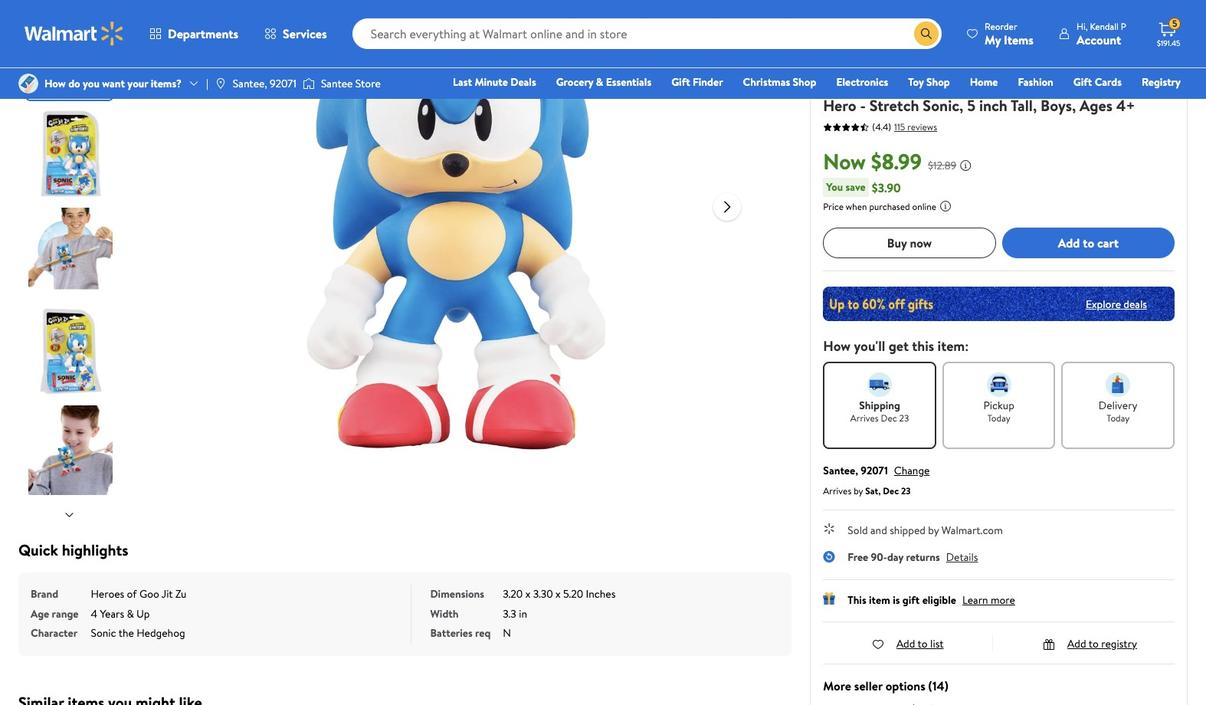 Task type: describe. For each thing, give the bounding box(es) containing it.
4
[[91, 606, 97, 621]]

of for of
[[859, 53, 869, 68]]

for
[[947, 31, 959, 44]]

to for registry
[[1089, 636, 1099, 651]]

sonic the hedgehog
[[91, 625, 185, 641]]

tall,
[[1011, 95, 1037, 116]]

cart
[[1097, 234, 1119, 251]]

1 vertical spatial heroes
[[823, 72, 871, 93]]

gift
[[903, 592, 920, 608]]

add to list button
[[872, 636, 944, 651]]

shipping arrives dec 23
[[851, 398, 909, 425]]

add for add to cart
[[1058, 234, 1080, 251]]

registry
[[1101, 636, 1137, 651]]

sonic,
[[923, 95, 964, 116]]

one
[[1064, 96, 1087, 111]]

reorder my items
[[985, 20, 1034, 48]]

this
[[912, 336, 934, 356]]

buy now
[[887, 234, 932, 251]]

zu
[[991, 31, 1000, 44]]

clear search field text image
[[896, 27, 908, 40]]

intent image for pickup image
[[987, 372, 1011, 397]]

add to registry button
[[1043, 636, 1137, 651]]

2 horizontal spatial jit
[[923, 72, 940, 93]]

registry one debit
[[1064, 74, 1181, 111]]

item:
[[938, 336, 969, 356]]

& inside grocery & essentials link
[[596, 74, 603, 90]]

shop for christmas shop
[[793, 74, 816, 90]]

grocery & essentials
[[556, 74, 652, 90]]

(14)
[[929, 677, 949, 694]]

departments
[[168, 25, 238, 42]]

christmas
[[743, 74, 790, 90]]

heroes for range
[[91, 586, 124, 602]]

by inside the santee, 92071 change arrives by sat, dec 23
[[854, 484, 863, 497]]

age
[[31, 606, 49, 621]]

3.3 in batteries req
[[430, 606, 527, 641]]

electronics
[[836, 74, 888, 90]]

learn more about strikethrough prices image
[[960, 159, 972, 172]]

santee, 92071
[[233, 76, 297, 91]]

character
[[31, 625, 77, 641]]

walmart image
[[25, 21, 124, 46]]

add to cart
[[1058, 234, 1119, 251]]

registry
[[1142, 74, 1181, 90]]

hi, kendall p account
[[1077, 20, 1127, 48]]

gift for gift finder
[[671, 74, 690, 90]]

do
[[68, 76, 80, 91]]

popular pick
[[889, 30, 938, 43]]

when
[[846, 200, 867, 213]]

fashion
[[1018, 74, 1054, 90]]

santee
[[321, 76, 353, 91]]

grocery
[[556, 74, 594, 90]]

learn
[[963, 592, 988, 608]]

departments button
[[136, 15, 251, 52]]

2 horizontal spatial of
[[874, 72, 889, 93]]

0 horizontal spatial sonic
[[91, 625, 116, 641]]

5 $191.45
[[1157, 17, 1181, 48]]

how you'll get this item:
[[823, 336, 969, 356]]

2 horizontal spatial goo
[[892, 72, 920, 93]]

the inside the "heroes of goo jit zu heroes of goo jit zu classic sonic the hedgehog hero - stretch sonic, 5 inch tall, boys, ages 4+"
[[1053, 72, 1075, 93]]

more seller options (14)
[[823, 677, 949, 694]]

reviews
[[908, 120, 937, 133]]

quick highlights
[[18, 540, 128, 560]]

heroes for of
[[823, 53, 857, 68]]

|
[[206, 76, 208, 91]]

0 horizontal spatial hedgehog
[[137, 625, 185, 641]]

heroes of goo jit zu classic sonic the hedgehog hero - stretch sonic, 5 inch tall, boys, ages 4+ - image 5 of 6 image
[[26, 405, 116, 495]]

jit
[[981, 31, 989, 44]]

 image for santee store
[[303, 76, 315, 91]]

this item is gift eligible learn more
[[848, 592, 1015, 608]]

sonic"
[[1002, 31, 1026, 44]]

how do you want your items?
[[44, 76, 182, 91]]

req
[[475, 625, 491, 641]]

arrives inside the santee, 92071 change arrives by sat, dec 23
[[823, 484, 852, 497]]

boys,
[[1041, 95, 1076, 116]]

essentials
[[606, 74, 652, 90]]

add for add to list
[[897, 636, 915, 651]]

gift for gift cards
[[1074, 74, 1092, 90]]

cards
[[1095, 74, 1122, 90]]

gift cards link
[[1067, 74, 1129, 90]]

finder
[[693, 74, 723, 90]]

0 horizontal spatial the
[[119, 625, 134, 641]]

inches
[[586, 586, 616, 602]]

3.30
[[533, 586, 553, 602]]

popular
[[889, 30, 919, 43]]

delivery today
[[1099, 398, 1138, 425]]

pickup today
[[984, 398, 1015, 425]]

Search search field
[[352, 18, 942, 49]]

p
[[1121, 20, 1127, 33]]

heroes of goo jit zu classic sonic the hedgehog hero - stretch sonic, 5 inch tall, boys, ages 4+ - image 3 of 6 image
[[26, 208, 116, 297]]

details button
[[946, 549, 978, 565]]

stretch
[[870, 95, 919, 116]]

92071 for santee, 92071
[[270, 76, 297, 91]]

batteries
[[430, 625, 473, 641]]

online
[[912, 200, 937, 213]]

zu for range
[[176, 586, 187, 602]]

services button
[[251, 15, 340, 52]]

115 reviews link
[[891, 120, 937, 133]]

2 x from the left
[[556, 586, 561, 602]]

delivery
[[1099, 398, 1138, 413]]

account
[[1077, 31, 1121, 48]]

now
[[823, 146, 866, 176]]

115
[[894, 120, 905, 133]]

of for range
[[127, 586, 137, 602]]

 image for santee, 92071
[[214, 77, 227, 90]]

gift cards
[[1074, 74, 1122, 90]]

purchased
[[869, 200, 910, 213]]

3.3
[[503, 606, 516, 621]]

shipping
[[859, 398, 901, 413]]

dimensions
[[430, 586, 484, 602]]

items
[[1004, 31, 1034, 48]]

save
[[846, 179, 866, 195]]

sat,
[[865, 484, 881, 497]]

$3.90
[[872, 179, 901, 196]]

5 inside the "heroes of goo jit zu heroes of goo jit zu classic sonic the hedgehog hero - stretch sonic, 5 inch tall, boys, ages 4+"
[[967, 95, 976, 116]]

search icon image
[[920, 28, 933, 40]]

(4.4) 115 reviews
[[872, 120, 937, 133]]

quick
[[18, 540, 58, 560]]

1 x from the left
[[525, 586, 531, 602]]

price when purchased online
[[823, 200, 937, 213]]



Task type: locate. For each thing, give the bounding box(es) containing it.
today for pickup
[[988, 412, 1011, 425]]

electronics link
[[830, 74, 895, 90]]

gift finder
[[671, 74, 723, 90]]

shop for toy shop
[[927, 74, 950, 90]]

 image left "do"
[[18, 74, 38, 93]]

zu inside heroes of goo jit zu age range
[[176, 586, 187, 602]]

1 horizontal spatial jit
[[894, 53, 905, 68]]

santee, 92071 change arrives by sat, dec 23
[[823, 463, 930, 497]]

services
[[283, 25, 327, 42]]

intent image for delivery image
[[1106, 372, 1131, 397]]

santee, for santee, 92071
[[233, 76, 267, 91]]

store
[[355, 76, 381, 91]]

the up boys,
[[1053, 72, 1075, 93]]

5 up $191.45
[[1173, 17, 1178, 30]]

gift inside gift cards link
[[1074, 74, 1092, 90]]

how for how do you want your items?
[[44, 76, 66, 91]]

today down intent image for pickup
[[988, 412, 1011, 425]]

1 vertical spatial jit
[[923, 72, 940, 93]]

santee, inside the santee, 92071 change arrives by sat, dec 23
[[823, 463, 858, 478]]

today inside delivery today
[[1107, 412, 1130, 425]]

heroes up electronics link
[[823, 53, 857, 68]]

goo
[[872, 53, 892, 68], [892, 72, 920, 93], [139, 586, 159, 602]]

jit down popular
[[894, 53, 905, 68]]

1 horizontal spatial gift
[[1074, 74, 1092, 90]]

explore
[[1086, 296, 1121, 312]]

how for how you'll get this item:
[[823, 336, 851, 356]]

you
[[826, 179, 843, 195]]

to left the cart
[[1083, 234, 1094, 251]]

0 vertical spatial the
[[1053, 72, 1075, 93]]

0 vertical spatial 23
[[899, 412, 909, 425]]

2 gift from the left
[[1074, 74, 1092, 90]]

0 horizontal spatial today
[[988, 412, 1011, 425]]

hedgehog up debit
[[1079, 72, 1149, 93]]

23 inside the santee, 92071 change arrives by sat, dec 23
[[901, 484, 911, 497]]

zu up sonic,
[[943, 72, 960, 93]]

santee, for santee, 92071 change arrives by sat, dec 23
[[823, 463, 858, 478]]

santee store
[[321, 76, 381, 91]]

0 horizontal spatial  image
[[18, 74, 38, 93]]

home link
[[963, 74, 1005, 90]]

4 years & up character
[[31, 606, 150, 641]]

arrives left sat,
[[823, 484, 852, 497]]

you'll
[[854, 336, 885, 356]]

to left list
[[918, 636, 928, 651]]

to for list
[[918, 636, 928, 651]]

23 down change button
[[901, 484, 911, 497]]

add to registry
[[1068, 636, 1137, 651]]

$191.45
[[1157, 38, 1181, 48]]

2 vertical spatial of
[[127, 586, 137, 602]]

1 horizontal spatial the
[[1053, 72, 1075, 93]]

zu up sonic the hedgehog
[[176, 586, 187, 602]]

92071
[[270, 76, 297, 91], [861, 463, 888, 478]]

1 horizontal spatial x
[[556, 586, 561, 602]]

add left list
[[897, 636, 915, 651]]

today inside pickup today
[[988, 412, 1011, 425]]

range
[[52, 606, 79, 621]]

92071 inside the santee, 92071 change arrives by sat, dec 23
[[861, 463, 888, 478]]

dec inside shipping arrives dec 23
[[881, 412, 897, 425]]

 image right |
[[214, 77, 227, 90]]

to
[[1083, 234, 1094, 251], [918, 636, 928, 651], [1089, 636, 1099, 651]]

23 inside shipping arrives dec 23
[[899, 412, 909, 425]]

shop right the christmas
[[793, 74, 816, 90]]

1 horizontal spatial how
[[823, 336, 851, 356]]

is
[[893, 592, 900, 608]]

santee, right |
[[233, 76, 267, 91]]

heroes of goo jit zu classic sonic the hedgehog hero - stretch sonic, 5 inch tall, boys, ages 4+ image
[[211, 0, 701, 462]]

23
[[899, 412, 909, 425], [901, 484, 911, 497]]

toy
[[908, 74, 924, 90]]

hedgehog
[[1079, 72, 1149, 93], [137, 625, 185, 641]]

how
[[44, 76, 66, 91], [823, 336, 851, 356]]

1 horizontal spatial 92071
[[861, 463, 888, 478]]

dec inside the santee, 92071 change arrives by sat, dec 23
[[883, 484, 899, 497]]

1 vertical spatial how
[[823, 336, 851, 356]]

zoom image modal image
[[755, 13, 774, 31]]

2 today from the left
[[1107, 412, 1130, 425]]

day
[[887, 549, 904, 565]]

0 horizontal spatial jit
[[162, 586, 173, 602]]

more
[[991, 592, 1015, 608]]

buy
[[887, 234, 907, 251]]

1 horizontal spatial today
[[1107, 412, 1130, 425]]

shop right toy
[[927, 74, 950, 90]]

heroes of goo jit zu classic sonic the hedgehog hero - stretch sonic, 5 inch tall, boys, ages 4+ - image 4 of 6 image
[[26, 307, 116, 396]]

1 vertical spatial goo
[[892, 72, 920, 93]]

-
[[860, 95, 866, 116]]

0 vertical spatial 92071
[[270, 76, 297, 91]]

gift finder link
[[665, 74, 730, 90]]

free
[[848, 549, 868, 565]]

goo up the up
[[139, 586, 159, 602]]

 image for how do you want your items?
[[18, 74, 38, 93]]

you save $3.90
[[826, 179, 901, 196]]

hi,
[[1077, 20, 1088, 33]]

christmas shop link
[[736, 74, 823, 90]]

toy shop
[[908, 74, 950, 90]]

dec right sat,
[[883, 484, 899, 497]]

x right 3.30
[[556, 586, 561, 602]]

gifting made easy image
[[823, 592, 836, 605]]

gift inside gift finder "link"
[[671, 74, 690, 90]]

Walmart Site-Wide search field
[[352, 18, 942, 49]]

hedgehog down the up
[[137, 625, 185, 641]]

0 vertical spatial sonic
[[1013, 72, 1049, 93]]

reorder
[[985, 20, 1017, 33]]

my
[[985, 31, 1001, 48]]

gift left finder on the right of the page
[[671, 74, 690, 90]]

1 vertical spatial dec
[[883, 484, 899, 497]]

price
[[823, 200, 844, 213]]

up to sixty percent off deals. shop now. image
[[823, 287, 1175, 321]]

& left the up
[[127, 606, 134, 621]]

 image left 'santee'
[[303, 76, 315, 91]]

goo for range
[[139, 586, 159, 602]]

explore deals
[[1086, 296, 1147, 312]]

$12.89
[[928, 158, 957, 173]]

2 horizontal spatial  image
[[303, 76, 315, 91]]

debit
[[1089, 96, 1115, 111]]

jit for range
[[162, 586, 173, 602]]

1 gift from the left
[[671, 74, 690, 90]]

1 vertical spatial &
[[127, 606, 134, 621]]

0 horizontal spatial santee,
[[233, 76, 267, 91]]

add left the cart
[[1058, 234, 1080, 251]]

by right shipped at the bottom
[[928, 523, 939, 538]]

1 vertical spatial 23
[[901, 484, 911, 497]]

n
[[503, 625, 511, 641]]

0 horizontal spatial of
[[127, 586, 137, 602]]

1 horizontal spatial  image
[[214, 77, 227, 90]]

2 vertical spatial jit
[[162, 586, 173, 602]]

1 shop from the left
[[793, 74, 816, 90]]

to inside button
[[1083, 234, 1094, 251]]

0 vertical spatial heroes
[[823, 53, 857, 68]]

1 horizontal spatial by
[[928, 523, 939, 538]]

how left you'll
[[823, 336, 851, 356]]

by
[[854, 484, 863, 497], [928, 523, 939, 538]]

pickup
[[984, 398, 1015, 413]]

1 vertical spatial hedgehog
[[137, 625, 185, 641]]

ages
[[1080, 95, 1113, 116]]

0 vertical spatial santee,
[[233, 76, 267, 91]]

$8.99
[[871, 146, 922, 176]]

add left registry
[[1068, 636, 1086, 651]]

0 vertical spatial of
[[859, 53, 869, 68]]

1 horizontal spatial hedgehog
[[1079, 72, 1149, 93]]

last
[[453, 74, 472, 90]]

to for cart
[[1083, 234, 1094, 251]]

0 horizontal spatial gift
[[671, 74, 690, 90]]

0 vertical spatial how
[[44, 76, 66, 91]]

next image image
[[63, 509, 75, 521]]

today for delivery
[[1107, 412, 1130, 425]]

92071 down services "dropdown button"
[[270, 76, 297, 91]]

1 horizontal spatial of
[[859, 53, 869, 68]]

how left "do"
[[44, 76, 66, 91]]

by left sat,
[[854, 484, 863, 497]]

free 90-day returns details
[[848, 549, 978, 565]]

of down the heroes of goo jit zu link
[[874, 72, 889, 93]]

add
[[1058, 234, 1080, 251], [897, 636, 915, 651], [1068, 636, 1086, 651]]

1 vertical spatial 5
[[967, 95, 976, 116]]

next media item image
[[718, 197, 737, 216]]

shop
[[793, 74, 816, 90], [927, 74, 950, 90]]

0 horizontal spatial goo
[[139, 586, 159, 602]]

of up electronics
[[859, 53, 869, 68]]

add to cart button
[[1002, 228, 1175, 258]]

23 up change button
[[899, 412, 909, 425]]

to left registry
[[1089, 636, 1099, 651]]

0 vertical spatial &
[[596, 74, 603, 90]]

heroes up hero
[[823, 72, 871, 93]]

& inside 4 years & up character
[[127, 606, 134, 621]]

0 vertical spatial jit
[[894, 53, 905, 68]]

hedgehog inside the "heroes of goo jit zu heroes of goo jit zu classic sonic the hedgehog hero - stretch sonic, 5 inch tall, boys, ages 4+"
[[1079, 72, 1149, 93]]

1 vertical spatial arrives
[[823, 484, 852, 497]]

in
[[519, 606, 527, 621]]

2 vertical spatial goo
[[139, 586, 159, 602]]

sonic down the years
[[91, 625, 116, 641]]

now $8.99
[[823, 146, 922, 176]]

x left 3.30
[[525, 586, 531, 602]]

1 vertical spatial 92071
[[861, 463, 888, 478]]

0 vertical spatial hedgehog
[[1079, 72, 1149, 93]]

1 vertical spatial zu
[[943, 72, 960, 93]]

eligible
[[922, 592, 956, 608]]

goo up electronics
[[872, 53, 892, 68]]

0 horizontal spatial how
[[44, 76, 66, 91]]

heroes inside heroes of goo jit zu age range
[[91, 586, 124, 602]]

santee, up sold
[[823, 463, 858, 478]]

walmart+ link
[[1128, 95, 1188, 112]]

0 horizontal spatial 92071
[[270, 76, 297, 91]]

sonic up tall,
[[1013, 72, 1049, 93]]

heroes of goo jit zu classic sonic the hedgehog hero - stretch sonic, 5 inch tall, boys, ages 4+ - image 1 of 6 image
[[26, 10, 116, 100]]

1 horizontal spatial santee,
[[823, 463, 858, 478]]

and
[[871, 523, 887, 538]]

heroes up the years
[[91, 586, 124, 602]]

1 vertical spatial by
[[928, 523, 939, 538]]

0 vertical spatial arrives
[[851, 412, 879, 425]]

(4.4)
[[872, 120, 891, 133]]

0 horizontal spatial zu
[[176, 586, 187, 602]]

dec down intent image for shipping
[[881, 412, 897, 425]]

 image
[[18, 74, 38, 93], [303, 76, 315, 91], [214, 77, 227, 90]]

jit up sonic,
[[923, 72, 940, 93]]

5.20
[[563, 586, 583, 602]]

add inside button
[[1058, 234, 1080, 251]]

0 horizontal spatial x
[[525, 586, 531, 602]]

intent image for shipping image
[[868, 372, 892, 397]]

you
[[83, 76, 100, 91]]

gift up the "one debit" link
[[1074, 74, 1092, 90]]

christmas shop
[[743, 74, 816, 90]]

the down the years
[[119, 625, 134, 641]]

0 vertical spatial goo
[[872, 53, 892, 68]]

1 vertical spatial santee,
[[823, 463, 858, 478]]

2 vertical spatial zu
[[176, 586, 187, 602]]

your
[[127, 76, 148, 91]]

0 horizontal spatial &
[[127, 606, 134, 621]]

this
[[848, 592, 867, 608]]

list
[[930, 636, 944, 651]]

kendall
[[1090, 20, 1119, 33]]

0 horizontal spatial by
[[854, 484, 863, 497]]

of inside heroes of goo jit zu age range
[[127, 586, 137, 602]]

jit inside heroes of goo jit zu age range
[[162, 586, 173, 602]]

goo inside heroes of goo jit zu age range
[[139, 586, 159, 602]]

0 vertical spatial 5
[[1173, 17, 1178, 30]]

"goo
[[961, 31, 979, 44]]

1 vertical spatial of
[[874, 72, 889, 93]]

0 horizontal spatial 5
[[967, 95, 976, 116]]

0 horizontal spatial shop
[[793, 74, 816, 90]]

1 horizontal spatial goo
[[872, 53, 892, 68]]

years
[[100, 606, 124, 621]]

1 horizontal spatial shop
[[927, 74, 950, 90]]

0 vertical spatial by
[[854, 484, 863, 497]]

heroes of goo jit zu age range
[[31, 586, 187, 621]]

0 vertical spatial dec
[[881, 412, 897, 425]]

of up the up
[[127, 586, 137, 602]]

inch
[[979, 95, 1008, 116]]

1 horizontal spatial sonic
[[1013, 72, 1049, 93]]

arrives inside shipping arrives dec 23
[[851, 412, 879, 425]]

2 shop from the left
[[927, 74, 950, 90]]

1 today from the left
[[988, 412, 1011, 425]]

the
[[1053, 72, 1075, 93], [119, 625, 134, 641]]

heroes of goo jit zu link
[[823, 53, 919, 68]]

add for add to registry
[[1068, 636, 1086, 651]]

1 horizontal spatial 5
[[1173, 17, 1178, 30]]

heroes of goo jit zu classic sonic the hedgehog hero - stretch sonic, 5 inch tall, boys, ages 4+ - image 2 of 6 image
[[26, 109, 116, 198]]

hero
[[823, 95, 857, 116]]

1 horizontal spatial &
[[596, 74, 603, 90]]

& right grocery
[[596, 74, 603, 90]]

2 horizontal spatial zu
[[943, 72, 960, 93]]

92071 up sat,
[[861, 463, 888, 478]]

2 vertical spatial heroes
[[91, 586, 124, 602]]

0 vertical spatial zu
[[908, 53, 919, 68]]

arrives down intent image for shipping
[[851, 412, 879, 425]]

zu up toy
[[908, 53, 919, 68]]

92071 for santee, 92071 change arrives by sat, dec 23
[[861, 463, 888, 478]]

width
[[430, 606, 459, 621]]

1 vertical spatial sonic
[[91, 625, 116, 641]]

5 left inch
[[967, 95, 976, 116]]

goo up stretch
[[892, 72, 920, 93]]

today down intent image for delivery
[[1107, 412, 1130, 425]]

legal information image
[[940, 200, 952, 212]]

jit for of
[[894, 53, 905, 68]]

1 vertical spatial the
[[119, 625, 134, 641]]

explore deals link
[[1080, 290, 1153, 318]]

brand
[[31, 586, 58, 602]]

5 inside the 5 $191.45
[[1173, 17, 1178, 30]]

sonic inside the "heroes of goo jit zu heroes of goo jit zu classic sonic the hedgehog hero - stretch sonic, 5 inch tall, boys, ages 4+"
[[1013, 72, 1049, 93]]

zu for of
[[908, 53, 919, 68]]

jit up sonic the hedgehog
[[162, 586, 173, 602]]

1 horizontal spatial zu
[[908, 53, 919, 68]]

goo for of
[[872, 53, 892, 68]]

registry link
[[1135, 74, 1188, 90]]



Task type: vqa. For each thing, say whether or not it's contained in the screenshot.
Details
yes



